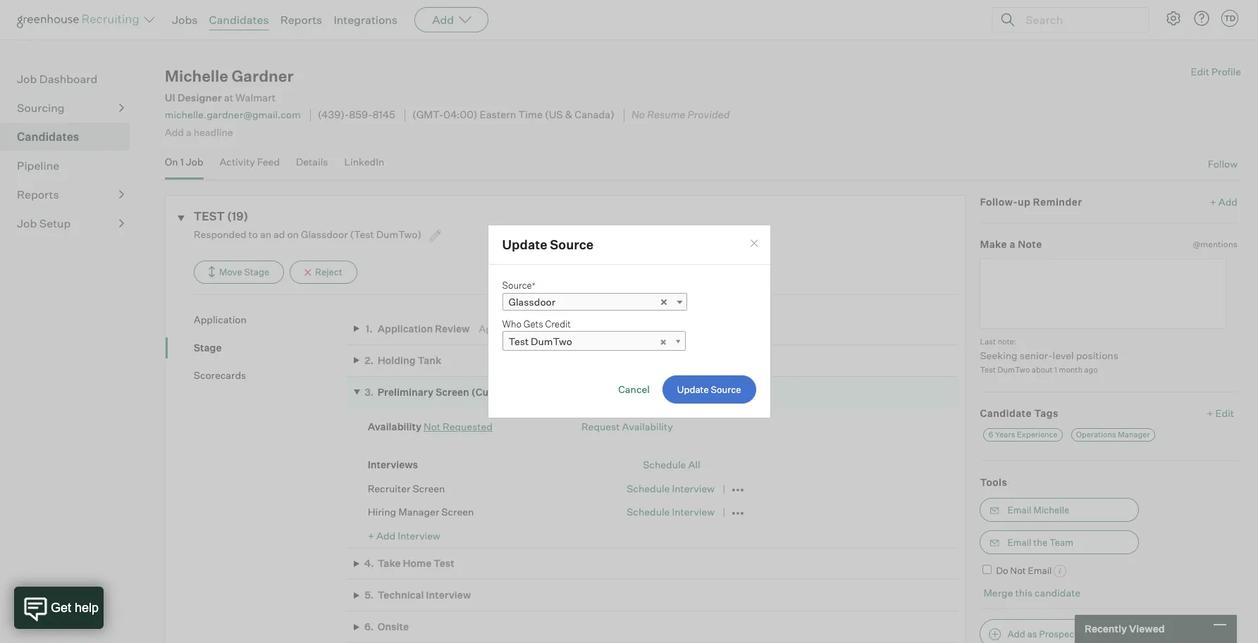 Task type: locate. For each thing, give the bounding box(es) containing it.
close image
[[749, 238, 760, 250]]

0 vertical spatial 19,
[[551, 323, 563, 335]]

email michelle
[[1008, 505, 1070, 516]]

hiring manager screen
[[368, 506, 474, 518]]

candidates down sourcing in the left top of the page
[[17, 130, 79, 144]]

1 vertical spatial +
[[1207, 407, 1214, 419]]

schedule interview for hiring manager screen
[[627, 506, 715, 518]]

details link
[[296, 156, 328, 176]]

1 vertical spatial screen
[[413, 483, 445, 495]]

None submit
[[663, 376, 756, 404]]

(19)
[[17, 30, 34, 42], [227, 209, 248, 223]]

1 vertical spatial job
[[186, 156, 203, 168]]

scorecards link
[[194, 369, 347, 383]]

recently viewed
[[1085, 624, 1165, 636]]

dumtwo down credit
[[531, 336, 573, 348]]

0 vertical spatial schedule interview link
[[627, 483, 715, 495]]

0 horizontal spatial a
[[186, 126, 192, 138]]

4. take home test
[[364, 558, 455, 570]]

0 vertical spatial test
[[509, 336, 529, 348]]

email left the
[[1008, 537, 1032, 548]]

operations manager
[[1077, 430, 1151, 440]]

1 horizontal spatial michelle
[[1034, 505, 1070, 516]]

add inside button
[[1008, 629, 1026, 640]]

+ for + add
[[1210, 196, 1217, 208]]

glassdoor link
[[502, 293, 687, 311]]

1 vertical spatial manager
[[399, 506, 440, 518]]

sep right the stage)
[[556, 386, 574, 398]]

add a headline
[[165, 126, 233, 138]]

(gmt-
[[413, 109, 444, 122]]

0 vertical spatial reports link
[[280, 13, 323, 27]]

+ add link
[[1210, 195, 1238, 209]]

reminder
[[1034, 196, 1083, 208]]

0 horizontal spatial dumtwo
[[531, 336, 573, 348]]

0 vertical spatial on
[[287, 229, 299, 241]]

sep up test dumtwo in the left of the page
[[531, 323, 549, 335]]

0 vertical spatial dumtwo
[[531, 336, 573, 348]]

1 vertical spatial test
[[980, 365, 996, 375]]

0 horizontal spatial source
[[502, 280, 532, 291]]

1 horizontal spatial candidates link
[[209, 13, 269, 27]]

+ add interview link
[[368, 530, 441, 542]]

a for add
[[186, 126, 192, 138]]

1 vertical spatial schedule interview link
[[627, 506, 715, 518]]

reject
[[315, 267, 343, 278]]

candidates
[[209, 13, 269, 27], [17, 130, 79, 144]]

0 horizontal spatial stage
[[194, 342, 222, 354]]

manager down recruiter screen
[[399, 506, 440, 518]]

glassdoor down "*"
[[509, 296, 556, 308]]

follow-
[[980, 196, 1018, 208]]

michelle up designer
[[165, 66, 228, 85]]

dumtwo
[[531, 336, 573, 348], [998, 365, 1031, 375]]

2 vertical spatial screen
[[442, 506, 474, 518]]

linkedin link
[[344, 156, 385, 176]]

0 horizontal spatial manager
[[399, 506, 440, 518]]

1 vertical spatial schedule
[[627, 483, 670, 495]]

screen down tank
[[436, 386, 469, 398]]

1 vertical spatial 1
[[1055, 365, 1058, 375]]

availability down cancel link
[[622, 421, 673, 433]]

1 vertical spatial sep
[[556, 386, 574, 398]]

*
[[532, 281, 536, 291]]

schedule interview link
[[627, 483, 715, 495], [627, 506, 715, 518]]

0 horizontal spatial 1
[[180, 156, 184, 168]]

source up who
[[502, 280, 532, 291]]

email the team
[[1008, 537, 1074, 548]]

1 vertical spatial to
[[1080, 629, 1089, 640]]

candidate
[[980, 407, 1032, 419]]

1 horizontal spatial dumtwo
[[998, 365, 1031, 375]]

note
[[1018, 238, 1043, 250]]

19, up test dumtwo in the left of the page
[[551, 323, 563, 335]]

0 horizontal spatial candidates link
[[17, 128, 124, 145]]

email for email the team
[[1008, 537, 1032, 548]]

update source
[[502, 237, 594, 253]]

Search text field
[[1022, 10, 1137, 30]]

19, up request on the left bottom of page
[[576, 386, 589, 398]]

1 horizontal spatial availability
[[622, 421, 673, 433]]

1 vertical spatial schedule interview
[[627, 506, 715, 518]]

0 horizontal spatial michelle
[[165, 66, 228, 85]]

add for add
[[432, 13, 454, 27]]

1 horizontal spatial sep
[[556, 386, 574, 398]]

1 horizontal spatial application
[[378, 323, 433, 335]]

(19) up job dashboard at the left
[[17, 30, 34, 42]]

0 horizontal spatial test
[[434, 558, 455, 570]]

1 horizontal spatial 19,
[[576, 386, 589, 398]]

manager right operations
[[1118, 430, 1151, 440]]

availability down preliminary on the left bottom of the page
[[368, 421, 422, 433]]

michelle gardner ui designer at walmart
[[165, 66, 294, 104]]

2. holding tank
[[365, 355, 442, 367]]

1 vertical spatial michelle
[[1034, 505, 1070, 516]]

job dashboard
[[17, 72, 98, 86]]

0 vertical spatial stage
[[244, 267, 270, 278]]

2023 left cancel link
[[591, 386, 615, 398]]

1 inside last note: seeking senior-level positions test dumtwo               about 1 month               ago
[[1055, 365, 1058, 375]]

add inside popup button
[[432, 13, 454, 27]]

to left an
[[249, 229, 258, 241]]

manager for hiring
[[399, 506, 440, 518]]

1 vertical spatial 2023
[[591, 386, 615, 398]]

0 horizontal spatial reports
[[17, 188, 59, 202]]

dumtwo down seeking
[[998, 365, 1031, 375]]

2 vertical spatial schedule
[[627, 506, 670, 518]]

1 vertical spatial on
[[517, 323, 529, 335]]

0 vertical spatial (19)
[[17, 30, 34, 42]]

1 horizontal spatial reports link
[[280, 13, 323, 27]]

1 horizontal spatial test
[[509, 336, 529, 348]]

None text field
[[980, 259, 1227, 329]]

schedule interview
[[627, 483, 715, 495], [627, 506, 715, 518]]

job up sourcing in the left top of the page
[[17, 72, 37, 86]]

interviews
[[368, 459, 418, 471]]

email right 'not'
[[1028, 565, 1052, 577]]

+ add
[[1210, 196, 1238, 208]]

1 horizontal spatial reports
[[280, 13, 323, 27]]

0 horizontal spatial 2023
[[566, 323, 590, 335]]

no
[[632, 109, 645, 122]]

merge this candidate link
[[984, 588, 1081, 600]]

2 availability from the left
[[622, 421, 673, 433]]

stage up "scorecards"
[[194, 342, 222, 354]]

application down move
[[194, 314, 247, 326]]

2 vertical spatial +
[[368, 530, 374, 542]]

1 vertical spatial a
[[1010, 238, 1016, 250]]

tank
[[418, 355, 442, 367]]

configure image
[[1166, 10, 1183, 27]]

screen down recruiter screen
[[442, 506, 474, 518]]

email up email the team
[[1008, 505, 1032, 516]]

1 right on
[[180, 156, 184, 168]]

1 horizontal spatial 1
[[1055, 365, 1058, 375]]

stage right move
[[244, 267, 270, 278]]

manager
[[1118, 430, 1151, 440], [399, 506, 440, 518]]

cancel
[[619, 383, 650, 395]]

years
[[995, 430, 1016, 440]]

1 vertical spatial source
[[502, 280, 532, 291]]

0 horizontal spatial glassdoor
[[301, 229, 348, 241]]

sep 19, 2023
[[556, 386, 615, 398]]

2 schedule interview from the top
[[627, 506, 715, 518]]

0 horizontal spatial to
[[249, 229, 258, 241]]

1 horizontal spatial 2023
[[591, 386, 615, 398]]

canada)
[[575, 109, 615, 122]]

(19) up responded at left
[[227, 209, 248, 223]]

move stage button
[[194, 261, 284, 284]]

reports link up job setup link at the top left of page
[[17, 186, 124, 203]]

a
[[186, 126, 192, 138], [1010, 238, 1016, 250]]

1 schedule interview from the top
[[627, 483, 715, 495]]

provided
[[688, 109, 730, 122]]

a left note
[[1010, 238, 1016, 250]]

1 vertical spatial reports link
[[17, 186, 124, 203]]

on 1 job
[[165, 156, 203, 168]]

this
[[1016, 588, 1033, 600]]

on for ad
[[287, 229, 299, 241]]

0 horizontal spatial availability
[[368, 421, 422, 433]]

+
[[1210, 196, 1217, 208], [1207, 407, 1214, 419], [368, 530, 374, 542]]

0 vertical spatial schedule interview
[[627, 483, 715, 495]]

2023 left |
[[566, 323, 590, 335]]

0 vertical spatial michelle
[[165, 66, 228, 85]]

2 schedule interview link from the top
[[627, 506, 715, 518]]

dumtwo inside last note: seeking senior-level positions test dumtwo               about 1 month               ago
[[998, 365, 1031, 375]]

1 vertical spatial candidates
[[17, 130, 79, 144]]

do not email
[[997, 565, 1052, 577]]

gardner
[[232, 66, 294, 85]]

who gets credit
[[502, 318, 571, 330]]

1 vertical spatial reports
[[17, 188, 59, 202]]

3.
[[365, 386, 374, 398]]

do
[[997, 565, 1009, 577]]

1 horizontal spatial edit
[[1216, 407, 1235, 419]]

0 vertical spatial job
[[17, 72, 37, 86]]

candidate tags
[[980, 407, 1059, 419]]

+ inside 'link'
[[1210, 196, 1217, 208]]

0 horizontal spatial on
[[287, 229, 299, 241]]

2 horizontal spatial test
[[980, 365, 996, 375]]

on up test dumtwo in the left of the page
[[517, 323, 529, 335]]

0 vertical spatial manager
[[1118, 430, 1151, 440]]

on for applied
[[517, 323, 529, 335]]

1 schedule interview link from the top
[[627, 483, 715, 495]]

1.
[[366, 323, 373, 335]]

screen for preliminary
[[436, 386, 469, 398]]

1 horizontal spatial a
[[1010, 238, 1016, 250]]

schedule all link
[[643, 459, 701, 471]]

edit
[[1191, 66, 1210, 78], [1216, 407, 1235, 419]]

0 vertical spatial email
[[1008, 505, 1032, 516]]

0 vertical spatial +
[[1210, 196, 1217, 208]]

onsite
[[378, 621, 409, 633]]

stage
[[244, 267, 270, 278], [194, 342, 222, 354]]

pipeline link
[[17, 157, 124, 174]]

test right home
[[434, 558, 455, 570]]

up
[[1018, 196, 1031, 208]]

move stage
[[219, 267, 270, 278]]

jobs link
[[172, 13, 198, 27]]

test down seeking
[[980, 365, 996, 375]]

email inside button
[[1008, 537, 1032, 548]]

1 vertical spatial glassdoor
[[509, 296, 556, 308]]

job right on
[[186, 156, 203, 168]]

update
[[502, 237, 548, 253]]

job for job dashboard
[[17, 72, 37, 86]]

candidates link right jobs link
[[209, 13, 269, 27]]

+ for + add interview
[[368, 530, 374, 542]]

seeking
[[980, 350, 1018, 362]]

follow link
[[1208, 157, 1238, 171]]

reports down pipeline
[[17, 188, 59, 202]]

1 horizontal spatial on
[[517, 323, 529, 335]]

to left ...
[[1080, 629, 1089, 640]]

sourcing
[[17, 101, 65, 115]]

candidates right jobs link
[[209, 13, 269, 27]]

source right update
[[550, 237, 594, 253]]

note:
[[998, 337, 1017, 347]]

1 vertical spatial email
[[1008, 537, 1032, 548]]

1 horizontal spatial candidates
[[209, 13, 269, 27]]

job left setup
[[17, 217, 37, 231]]

1 horizontal spatial source
[[550, 237, 594, 253]]

email inside button
[[1008, 505, 1032, 516]]

reports link
[[280, 13, 323, 27], [17, 186, 124, 203]]

a left headline at the left of the page
[[186, 126, 192, 138]]

dumtwo)
[[376, 229, 422, 241]]

0 vertical spatial sep
[[531, 323, 549, 335]]

5.
[[365, 590, 374, 602]]

test down who
[[509, 336, 529, 348]]

michelle inside button
[[1034, 505, 1070, 516]]

michelle.gardner@gmail.com link
[[165, 109, 301, 121]]

holding
[[378, 355, 416, 367]]

time
[[519, 109, 543, 122]]

1 right about
[[1055, 365, 1058, 375]]

0 vertical spatial a
[[186, 126, 192, 138]]

0 horizontal spatial (19)
[[17, 30, 34, 42]]

follow
[[1208, 158, 1238, 170]]

1 horizontal spatial (19)
[[227, 209, 248, 223]]

1 horizontal spatial stage
[[244, 267, 270, 278]]

2 vertical spatial job
[[17, 217, 37, 231]]

move
[[219, 267, 242, 278]]

+ edit
[[1207, 407, 1235, 419]]

follow-up reminder
[[980, 196, 1083, 208]]

positions
[[1077, 350, 1119, 362]]

1 horizontal spatial glassdoor
[[509, 296, 556, 308]]

interview
[[672, 483, 715, 495], [672, 506, 715, 518], [398, 530, 441, 542], [426, 590, 471, 602]]

application up 2. holding tank
[[378, 323, 433, 335]]

glassdoor
[[301, 229, 348, 241], [509, 296, 556, 308]]

glassdoor left (test
[[301, 229, 348, 241]]

0 vertical spatial screen
[[436, 386, 469, 398]]

0 horizontal spatial edit
[[1191, 66, 1210, 78]]

reports left integrations
[[280, 13, 323, 27]]

candidates link up pipeline link
[[17, 128, 124, 145]]

glassdoor inside update source dialog
[[509, 296, 556, 308]]

screen up hiring manager screen
[[413, 483, 445, 495]]

on right ad
[[287, 229, 299, 241]]

td
[[1225, 13, 1236, 23]]

michelle up the email the team button
[[1034, 505, 1070, 516]]

preliminary
[[378, 386, 434, 398]]

19,
[[551, 323, 563, 335], [576, 386, 589, 398]]

1 vertical spatial stage
[[194, 342, 222, 354]]

(test
[[350, 229, 374, 241]]

reports link left integrations
[[280, 13, 323, 27]]

add for add as prospect to ...
[[1008, 629, 1026, 640]]

0 vertical spatial candidates link
[[209, 13, 269, 27]]

1 availability from the left
[[368, 421, 422, 433]]

activity
[[220, 156, 255, 168]]



Task type: describe. For each thing, give the bounding box(es) containing it.
job dashboard link
[[17, 71, 124, 88]]

(us
[[545, 109, 563, 122]]

schedule interview for recruiter screen
[[627, 483, 715, 495]]

job setup link
[[17, 215, 124, 232]]

senior-
[[1020, 350, 1053, 362]]

0 vertical spatial schedule
[[643, 459, 686, 471]]

2.
[[365, 355, 374, 367]]

6 years experience link
[[984, 429, 1063, 442]]

credit
[[545, 318, 571, 330]]

email michelle button
[[980, 498, 1140, 522]]

add for add a headline
[[165, 126, 184, 138]]

walmart
[[236, 92, 276, 104]]

feed
[[257, 156, 280, 168]]

0 horizontal spatial 19,
[[551, 323, 563, 335]]

1 vertical spatial edit
[[1216, 407, 1235, 419]]

who
[[502, 318, 522, 330]]

td button
[[1222, 10, 1239, 27]]

test inside update source dialog
[[509, 336, 529, 348]]

3. preliminary screen (current stage)
[[365, 386, 547, 398]]

schedule interview link for recruiter screen
[[627, 483, 715, 495]]

screen for manager
[[442, 506, 474, 518]]

1 vertical spatial (19)
[[227, 209, 248, 223]]

test dumtwo
[[509, 336, 573, 348]]

profile
[[1212, 66, 1242, 78]]

none submit inside update source dialog
[[663, 376, 756, 404]]

greenhouse recruiting image
[[17, 11, 144, 28]]

to inside button
[[1080, 629, 1089, 640]]

activity feed
[[220, 156, 280, 168]]

schedule for recruiter screen
[[627, 483, 670, 495]]

0 vertical spatial to
[[249, 229, 258, 241]]

test (19)
[[194, 209, 248, 223]]

add as prospect to ... button
[[980, 620, 1140, 644]]

schedule for hiring manager screen
[[627, 506, 670, 518]]

(current
[[472, 386, 513, 398]]

recently
[[1085, 624, 1128, 636]]

1. application review applied on  sep 19, 2023 |
[[366, 323, 595, 335]]

...
[[1091, 629, 1099, 640]]

recruiter
[[368, 483, 411, 495]]

|
[[592, 323, 595, 335]]

0 horizontal spatial reports link
[[17, 186, 124, 203]]

take
[[378, 558, 401, 570]]

on
[[165, 156, 178, 168]]

0 vertical spatial edit
[[1191, 66, 1210, 78]]

an
[[260, 229, 272, 241]]

manager for operations
[[1118, 430, 1151, 440]]

0 horizontal spatial application
[[194, 314, 247, 326]]

&
[[565, 109, 573, 122]]

(439)-
[[318, 109, 349, 122]]

add inside 'link'
[[1219, 196, 1238, 208]]

0 vertical spatial glassdoor
[[301, 229, 348, 241]]

responded to an ad on glassdoor (test dumtwo)
[[194, 229, 424, 241]]

test dumtwo link
[[502, 331, 686, 352]]

sourcing link
[[17, 100, 124, 116]]

0 vertical spatial source
[[550, 237, 594, 253]]

1 vertical spatial 19,
[[576, 386, 589, 398]]

0 horizontal spatial sep
[[531, 323, 549, 335]]

8145
[[373, 109, 396, 122]]

0 vertical spatial 2023
[[566, 323, 590, 335]]

setup
[[39, 217, 71, 231]]

prospect
[[1040, 629, 1078, 640]]

hiring
[[368, 506, 396, 518]]

jobs
[[172, 13, 198, 27]]

email the team button
[[980, 531, 1140, 555]]

job for job setup
[[17, 217, 37, 231]]

michelle inside michelle gardner ui designer at walmart
[[165, 66, 228, 85]]

2 vertical spatial email
[[1028, 565, 1052, 577]]

headline
[[194, 126, 233, 138]]

candidate
[[1035, 588, 1081, 600]]

last
[[980, 337, 996, 347]]

0 vertical spatial 1
[[180, 156, 184, 168]]

a for make
[[1010, 238, 1016, 250]]

cancel link
[[619, 383, 650, 395]]

td button
[[1219, 7, 1242, 30]]

stage inside 'button'
[[244, 267, 270, 278]]

04:00)
[[444, 109, 478, 122]]

1 vertical spatial candidates link
[[17, 128, 124, 145]]

pipeline
[[17, 159, 59, 173]]

month
[[1059, 365, 1083, 375]]

6. onsite
[[365, 621, 409, 633]]

designer
[[178, 92, 222, 104]]

request
[[582, 421, 620, 433]]

schedule interview link for hiring manager screen
[[627, 506, 715, 518]]

michelle.gardner@gmail.com
[[165, 109, 301, 121]]

dashboard
[[39, 72, 98, 86]]

test
[[194, 209, 225, 223]]

dumtwo inside update source dialog
[[531, 336, 573, 348]]

applied
[[479, 323, 515, 335]]

0 vertical spatial reports
[[280, 13, 323, 27]]

(gmt-04:00) eastern time (us & canada)
[[413, 109, 615, 122]]

responded
[[194, 229, 246, 241]]

gets
[[524, 318, 543, 330]]

merge this candidate
[[984, 588, 1081, 600]]

0 horizontal spatial candidates
[[17, 130, 79, 144]]

integrations
[[334, 13, 398, 27]]

Do Not Email checkbox
[[983, 565, 992, 574]]

email for email michelle
[[1008, 505, 1032, 516]]

+ add interview
[[368, 530, 441, 542]]

operations
[[1077, 430, 1117, 440]]

edit profile
[[1191, 66, 1242, 78]]

activity feed link
[[220, 156, 280, 176]]

integrations link
[[334, 13, 398, 27]]

as
[[1028, 629, 1038, 640]]

6 years experience
[[989, 430, 1058, 440]]

2 vertical spatial test
[[434, 558, 455, 570]]

+ for + edit
[[1207, 407, 1214, 419]]

(439)-859-8145
[[318, 109, 396, 122]]

not
[[1011, 565, 1026, 577]]

recruiter screen
[[368, 483, 445, 495]]

6
[[989, 430, 994, 440]]

0 vertical spatial candidates
[[209, 13, 269, 27]]

stage link
[[194, 341, 347, 355]]

update source dialog
[[488, 225, 771, 419]]

stage)
[[515, 386, 547, 398]]

make a note
[[980, 238, 1043, 250]]

test inside last note: seeking senior-level positions test dumtwo               about 1 month               ago
[[980, 365, 996, 375]]



Task type: vqa. For each thing, say whether or not it's contained in the screenshot.
5. TECHNICAL INTERVIEW
yes



